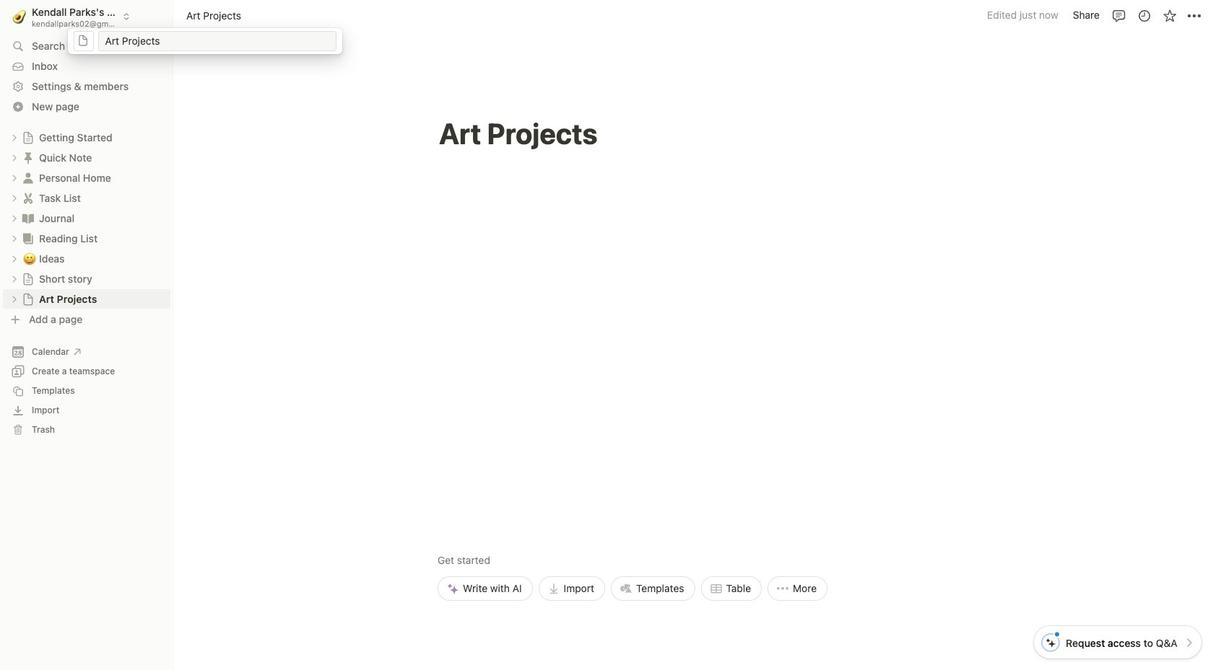 Task type: vqa. For each thing, say whether or not it's contained in the screenshot.
menu
yes



Task type: describe. For each thing, give the bounding box(es) containing it.
favorite image
[[1162, 8, 1177, 23]]



Task type: locate. For each thing, give the bounding box(es) containing it.
🥑 image
[[12, 7, 26, 25]]

menu
[[438, 453, 828, 602]]

comments image
[[1112, 8, 1126, 23]]

updates image
[[1137, 8, 1151, 23]]



